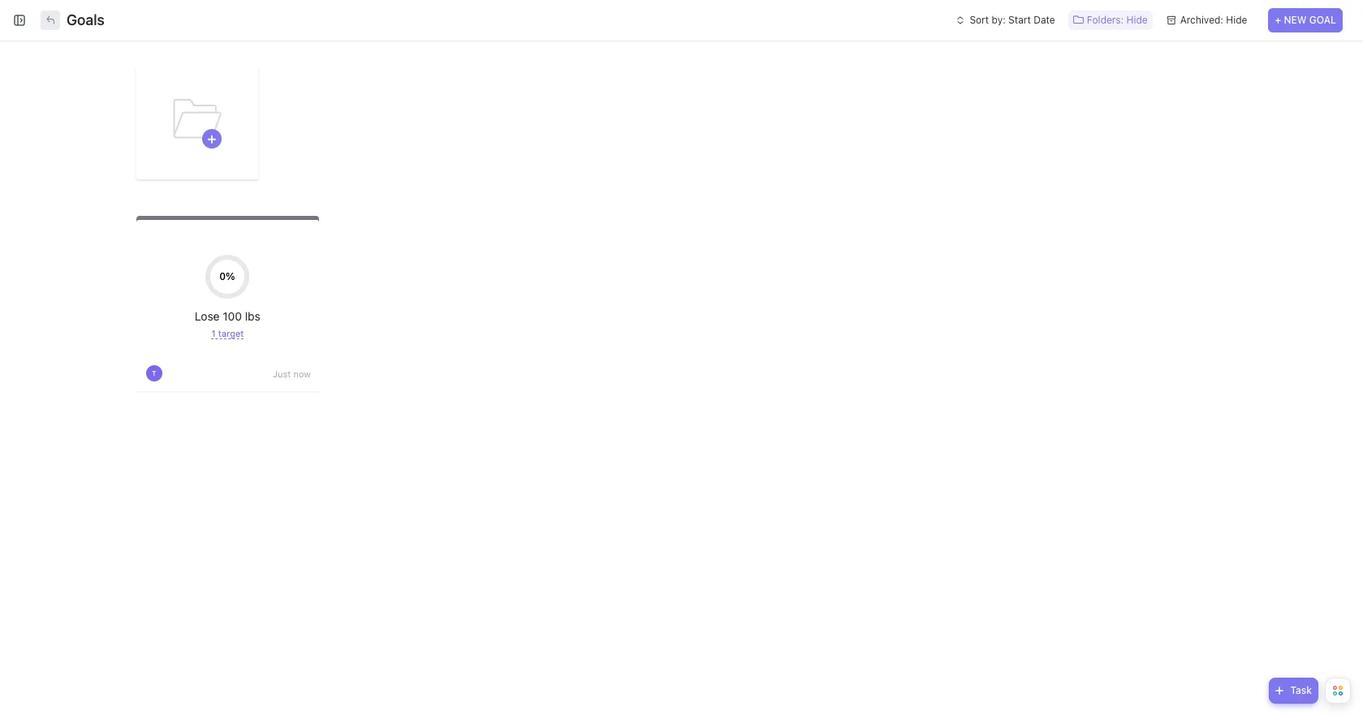 Task type: locate. For each thing, give the bounding box(es) containing it.
goal
[[1309, 14, 1336, 26]]

hide
[[1126, 14, 1148, 26], [1226, 14, 1247, 26]]

lose
[[195, 309, 220, 323]]

task
[[1290, 684, 1312, 697]]

now
[[293, 368, 311, 379]]

folders: hide
[[1087, 14, 1148, 26]]

start
[[1008, 14, 1031, 26]]

archived:
[[1180, 14, 1223, 26]]

sort
[[970, 14, 989, 26]]

folders:
[[1087, 14, 1124, 26]]

2 hide from the left
[[1226, 14, 1247, 26]]

100
[[223, 309, 242, 323]]

target
[[218, 328, 244, 339]]

date
[[1034, 14, 1055, 26]]

0 horizontal spatial hide
[[1126, 14, 1148, 26]]

hide right folders:
[[1126, 14, 1148, 26]]

0 horizontal spatial +
[[207, 130, 216, 147]]

1 hide from the left
[[1126, 14, 1148, 26]]

0 vertical spatial +
[[1275, 14, 1281, 26]]

hide right the archived:
[[1226, 14, 1247, 26]]

t button
[[144, 364, 164, 383]]

+ for +
[[207, 130, 216, 147]]

+
[[1275, 14, 1281, 26], [207, 130, 216, 147]]

1 horizontal spatial +
[[1275, 14, 1281, 26]]

1 vertical spatial +
[[207, 130, 216, 147]]

t
[[152, 369, 156, 378]]

lbs
[[245, 309, 260, 323]]

sort by: start date button
[[950, 11, 1060, 30]]

just
[[273, 368, 291, 379]]

hide for archived: hide
[[1226, 14, 1247, 26]]

sort by: start date
[[970, 14, 1055, 26]]

1 horizontal spatial hide
[[1226, 14, 1247, 26]]

hide for folders: hide
[[1126, 14, 1148, 26]]



Task type: describe. For each thing, give the bounding box(es) containing it.
by:
[[992, 14, 1006, 26]]

new
[[1284, 14, 1307, 26]]

goals
[[67, 11, 104, 28]]

+ new goal
[[1275, 14, 1336, 26]]

1
[[211, 328, 216, 339]]

lose 100 lbs 1 target
[[195, 309, 260, 339]]

+ for + new goal
[[1275, 14, 1281, 26]]

archived: hide
[[1180, 14, 1247, 26]]

just now
[[273, 368, 311, 379]]



Task type: vqa. For each thing, say whether or not it's contained in the screenshot.
by:
yes



